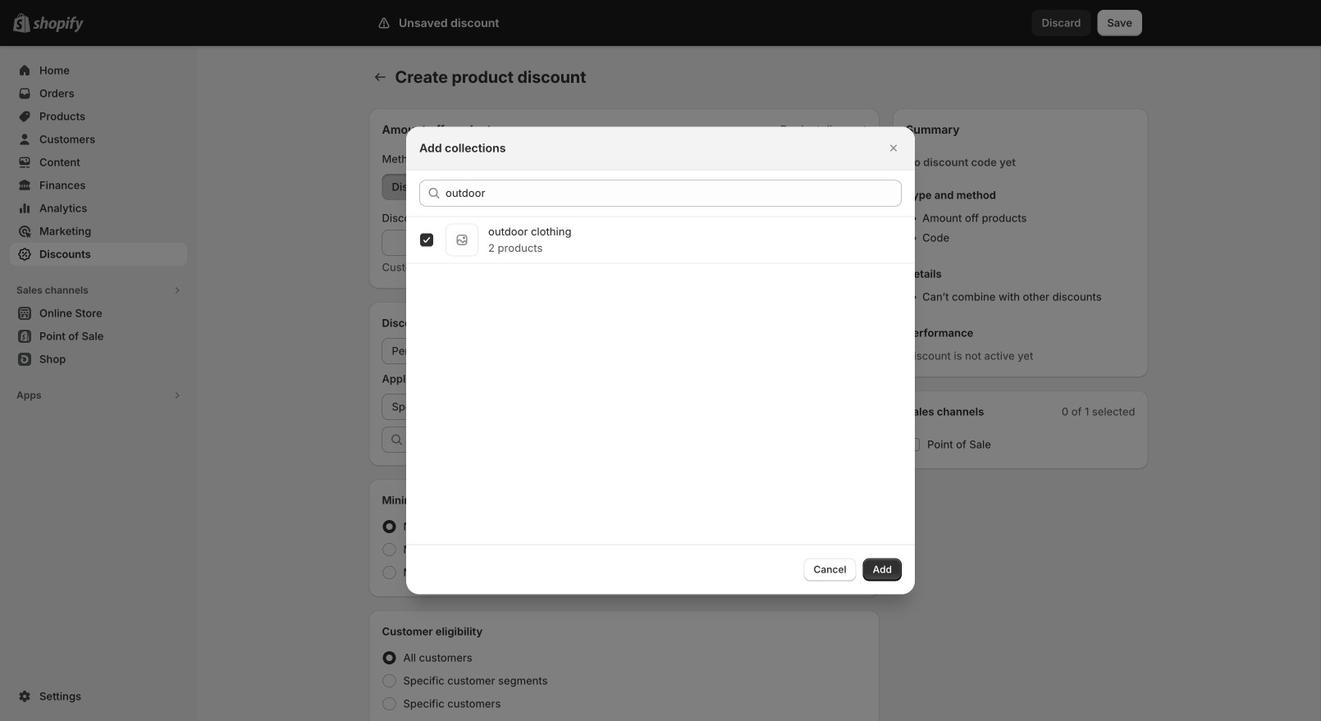 Task type: locate. For each thing, give the bounding box(es) containing it.
Search collections text field
[[446, 180, 902, 206]]

dialog
[[0, 127, 1322, 595]]

shopify image
[[33, 16, 84, 33]]



Task type: vqa. For each thing, say whether or not it's contained in the screenshot.
used in the Common brand assets used across apps and channels
no



